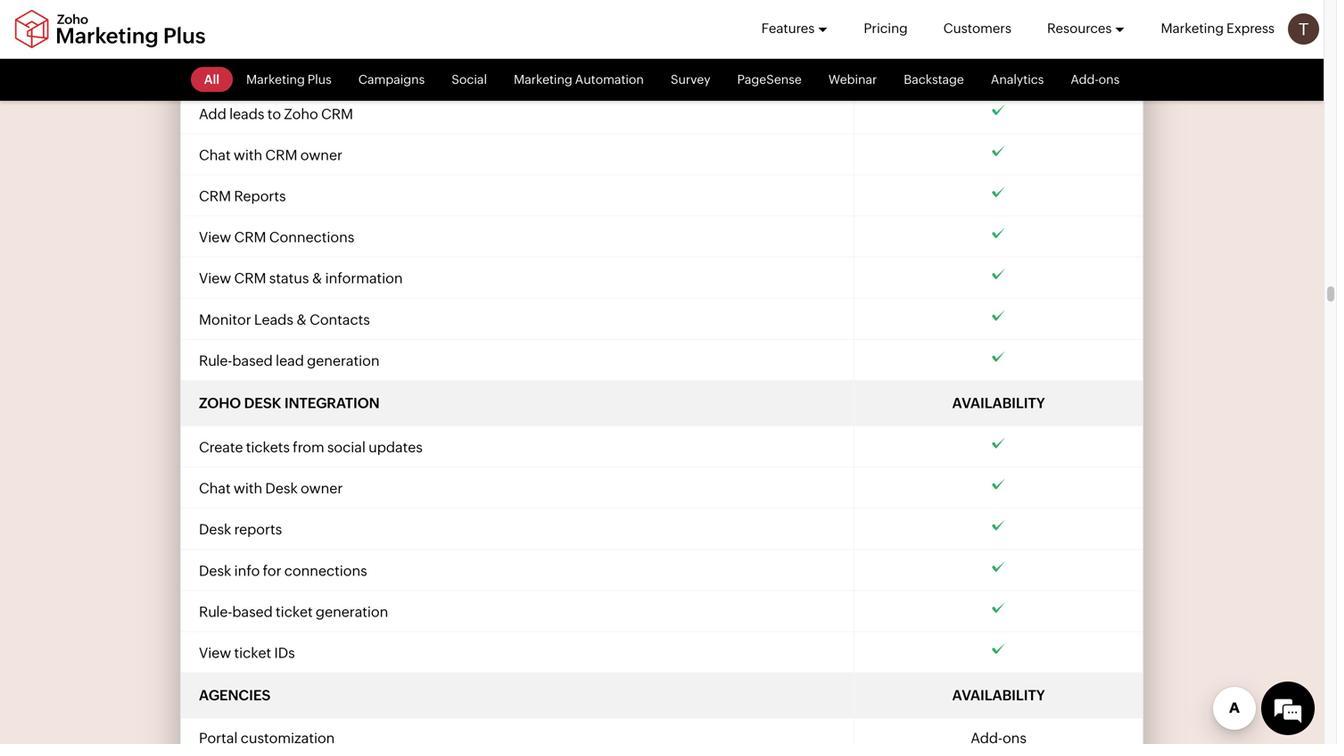 Task type: vqa. For each thing, say whether or not it's contained in the screenshot.
Saas
no



Task type: describe. For each thing, give the bounding box(es) containing it.
availability for integration
[[952, 395, 1045, 411]]

reports for discuss reports
[[253, 19, 300, 35]]

to
[[267, 106, 281, 122]]

lead
[[276, 352, 304, 369]]

based for ticket
[[232, 603, 273, 620]]

rule-based lead generation
[[199, 352, 380, 369]]

crm reports
[[199, 188, 286, 204]]

customers link
[[944, 0, 1012, 57]]

rule-based ticket generation
[[199, 603, 388, 620]]

availability for integration
[[952, 61, 1045, 78]]

owner for chat with crm owner
[[300, 147, 343, 163]]

0 vertical spatial zoho
[[199, 61, 241, 78]]

pricing link
[[864, 0, 908, 57]]

1 vertical spatial ticket
[[234, 645, 271, 661]]

zoho crm integration
[[199, 61, 375, 78]]

customers
[[944, 21, 1012, 36]]

crm left "reports"
[[199, 188, 231, 204]]

zoho marketingplus logo image
[[13, 9, 207, 49]]

discuss
[[199, 19, 250, 35]]

chat for chat with desk owner
[[199, 480, 231, 497]]

marketing express
[[1161, 21, 1275, 36]]

add-ons
[[1071, 72, 1120, 87]]

express
[[1227, 21, 1275, 36]]

desk for desk reports
[[199, 521, 231, 538]]

webinar
[[829, 72, 877, 87]]

generation for rule-based ticket generation
[[316, 603, 388, 620]]

tickets
[[246, 439, 290, 455]]

ons
[[1099, 72, 1120, 87]]

desk for desk info for connections
[[199, 562, 231, 579]]

rule- for rule-based ticket generation
[[199, 603, 232, 620]]

features
[[762, 21, 815, 36]]

leads
[[254, 311, 293, 328]]

chat for chat with crm owner
[[199, 147, 231, 163]]

ids
[[274, 645, 295, 661]]

based for lead
[[232, 352, 273, 369]]

with for desk
[[234, 480, 262, 497]]

pricing
[[864, 21, 908, 36]]

zoho desk integration
[[199, 395, 380, 411]]

connections
[[284, 562, 367, 579]]

marketing express link
[[1161, 0, 1275, 57]]

chat with desk owner
[[199, 480, 343, 497]]

create
[[199, 439, 243, 455]]

reports for desk reports
[[234, 521, 282, 538]]

zoho
[[199, 395, 241, 411]]

analytics
[[991, 72, 1044, 87]]

discuss reports
[[199, 19, 300, 35]]

rule- for rule-based lead generation
[[199, 352, 232, 369]]

connections
[[269, 229, 354, 245]]

crm down crm reports
[[234, 229, 266, 245]]

monitor
[[199, 311, 251, 328]]

backstage
[[904, 72, 964, 87]]

0 vertical spatial &
[[312, 270, 322, 287]]

add
[[199, 106, 226, 122]]

integration
[[284, 395, 380, 411]]



Task type: locate. For each thing, give the bounding box(es) containing it.
0 horizontal spatial &
[[296, 311, 307, 328]]

generation
[[307, 352, 380, 369], [316, 603, 388, 620]]

1 vertical spatial reports
[[234, 521, 282, 538]]

chat
[[199, 147, 231, 163], [199, 480, 231, 497]]

pagesense
[[737, 72, 802, 87]]

all
[[204, 72, 220, 87]]

campaigns
[[358, 72, 425, 87]]

0 vertical spatial desk
[[265, 480, 298, 497]]

view crm connections
[[199, 229, 354, 245]]

marketing automation
[[514, 72, 644, 87]]

ticket up ids
[[276, 603, 313, 620]]

for
[[263, 562, 282, 579]]

create tickets from social updates
[[199, 439, 423, 455]]

1 vertical spatial owner
[[301, 480, 343, 497]]

2 vertical spatial desk
[[199, 562, 231, 579]]

0 vertical spatial availability
[[952, 61, 1045, 78]]

ticket
[[276, 603, 313, 620], [234, 645, 271, 661]]

zoho down discuss
[[199, 61, 241, 78]]

crm down discuss reports
[[244, 61, 277, 78]]

2 based from the top
[[232, 603, 273, 620]]

crm down the integration
[[321, 106, 353, 122]]

ticket left ids
[[234, 645, 271, 661]]

0 vertical spatial reports
[[253, 19, 300, 35]]

1 vertical spatial generation
[[316, 603, 388, 620]]

terry turtle image
[[1288, 13, 1320, 45]]

3 view from the top
[[199, 645, 231, 661]]

rule-
[[199, 352, 232, 369], [199, 603, 232, 620]]

reports up zoho crm integration
[[253, 19, 300, 35]]

crm
[[244, 61, 277, 78], [321, 106, 353, 122], [265, 147, 298, 163], [199, 188, 231, 204], [234, 229, 266, 245], [234, 270, 266, 287]]

features link
[[762, 0, 828, 57]]

based down info
[[232, 603, 273, 620]]

monitor leads & contacts
[[199, 311, 370, 328]]

zoho
[[199, 61, 241, 78], [284, 106, 318, 122]]

2 view from the top
[[199, 270, 231, 287]]

rule- up the "view ticket ids"
[[199, 603, 232, 620]]

chat down create
[[199, 480, 231, 497]]

survey
[[671, 72, 711, 87]]

owner down create tickets from social updates
[[301, 480, 343, 497]]

desk info for connections
[[199, 562, 367, 579]]

1 horizontal spatial ticket
[[276, 603, 313, 620]]

0 vertical spatial based
[[232, 352, 273, 369]]

add leads to zoho crm
[[199, 106, 353, 122]]

1 vertical spatial availability
[[952, 395, 1045, 411]]

0 vertical spatial with
[[234, 147, 262, 163]]

status
[[269, 270, 309, 287]]

updates
[[369, 439, 423, 455]]

1 vertical spatial desk
[[199, 521, 231, 538]]

1 chat from the top
[[199, 147, 231, 163]]

2 chat from the top
[[199, 480, 231, 497]]

availability
[[952, 61, 1045, 78], [952, 395, 1045, 411], [952, 687, 1045, 704]]

view for view ticket ids
[[199, 645, 231, 661]]

2 rule- from the top
[[199, 603, 232, 620]]

desk reports
[[199, 521, 282, 538]]

0 vertical spatial ticket
[[276, 603, 313, 620]]

reports
[[234, 188, 286, 204]]

crm down add leads to zoho crm
[[265, 147, 298, 163]]

from
[[293, 439, 324, 455]]

desk down tickets
[[265, 480, 298, 497]]

& right status
[[312, 270, 322, 287]]

marketing
[[1161, 21, 1224, 36]]

1 vertical spatial &
[[296, 311, 307, 328]]

view up monitor at the left top of the page
[[199, 270, 231, 287]]

1 vertical spatial zoho
[[284, 106, 318, 122]]

integration
[[280, 61, 375, 78]]

1 based from the top
[[232, 352, 273, 369]]

0 horizontal spatial ticket
[[234, 645, 271, 661]]

add-
[[1071, 72, 1099, 87]]

social
[[327, 439, 366, 455]]

view crm status & information
[[199, 270, 403, 287]]

& right the leads
[[296, 311, 307, 328]]

0 vertical spatial view
[[199, 229, 231, 245]]

with
[[234, 147, 262, 163], [234, 480, 262, 497]]

0 vertical spatial generation
[[307, 352, 380, 369]]

1 horizontal spatial &
[[312, 270, 322, 287]]

generation down the connections
[[316, 603, 388, 620]]

1 vertical spatial view
[[199, 270, 231, 287]]

owner down add leads to zoho crm
[[300, 147, 343, 163]]

reports up info
[[234, 521, 282, 538]]

with up desk reports
[[234, 480, 262, 497]]

with for crm
[[234, 147, 262, 163]]

owner for chat with desk owner
[[301, 480, 343, 497]]

&
[[312, 270, 322, 287], [296, 311, 307, 328]]

2 vertical spatial availability
[[952, 687, 1045, 704]]

2 vertical spatial view
[[199, 645, 231, 661]]

1 vertical spatial based
[[232, 603, 273, 620]]

marketing plus
[[246, 72, 332, 87]]

info
[[234, 562, 260, 579]]

generation for rule-based lead generation
[[307, 352, 380, 369]]

view for view crm connections
[[199, 229, 231, 245]]

3 availability from the top
[[952, 687, 1045, 704]]

1 availability from the top
[[952, 61, 1045, 78]]

0 vertical spatial owner
[[300, 147, 343, 163]]

view
[[199, 229, 231, 245], [199, 270, 231, 287], [199, 645, 231, 661]]

reports
[[253, 19, 300, 35], [234, 521, 282, 538]]

crm left status
[[234, 270, 266, 287]]

rule- down monitor at the left top of the page
[[199, 352, 232, 369]]

1 vertical spatial chat
[[199, 480, 231, 497]]

0 vertical spatial rule-
[[199, 352, 232, 369]]

view down crm reports
[[199, 229, 231, 245]]

contacts
[[310, 311, 370, 328]]

view ticket ids
[[199, 645, 295, 661]]

2 availability from the top
[[952, 395, 1045, 411]]

1 view from the top
[[199, 229, 231, 245]]

desk down chat with desk owner
[[199, 521, 231, 538]]

chat down the add in the top of the page
[[199, 147, 231, 163]]

resources link
[[1047, 0, 1126, 57]]

desk
[[265, 480, 298, 497], [199, 521, 231, 538], [199, 562, 231, 579]]

chat with crm owner
[[199, 147, 343, 163]]

view for view crm status & information
[[199, 270, 231, 287]]

information
[[325, 270, 403, 287]]

view up agencies
[[199, 645, 231, 661]]

based
[[232, 352, 273, 369], [232, 603, 273, 620]]

with down leads in the top of the page
[[234, 147, 262, 163]]

2 with from the top
[[234, 480, 262, 497]]

leads
[[229, 106, 264, 122]]

owner
[[300, 147, 343, 163], [301, 480, 343, 497]]

desk
[[244, 395, 281, 411]]

social
[[452, 72, 487, 87]]

based left "lead" on the top left of page
[[232, 352, 273, 369]]

agencies
[[199, 687, 271, 704]]

zoho right to
[[284, 106, 318, 122]]

0 vertical spatial chat
[[199, 147, 231, 163]]

1 vertical spatial with
[[234, 480, 262, 497]]

1 vertical spatial rule-
[[199, 603, 232, 620]]

1 rule- from the top
[[199, 352, 232, 369]]

generation down contacts
[[307, 352, 380, 369]]

desk left info
[[199, 562, 231, 579]]

1 horizontal spatial zoho
[[284, 106, 318, 122]]

1 with from the top
[[234, 147, 262, 163]]

resources
[[1047, 21, 1112, 36]]

0 horizontal spatial zoho
[[199, 61, 241, 78]]



